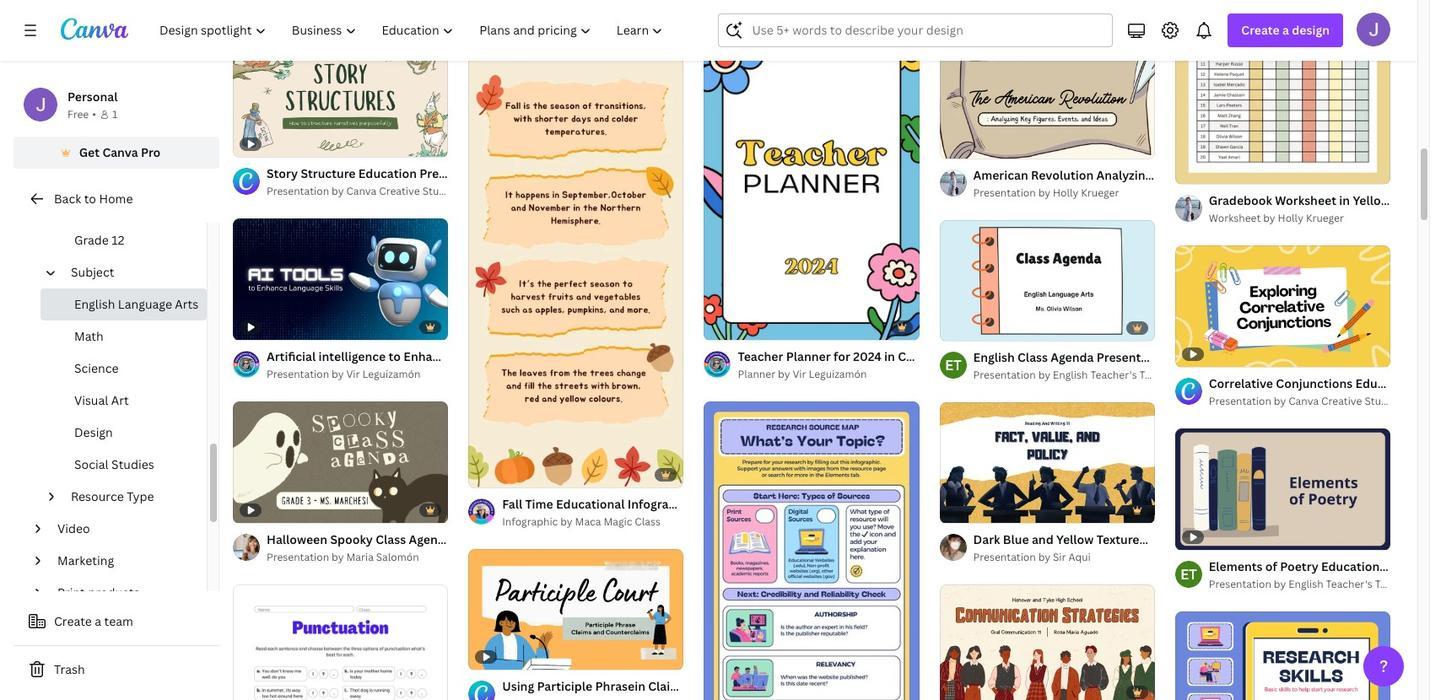 Task type: describe. For each thing, give the bounding box(es) containing it.
retro
[[973, 348, 1005, 364]]

colorful
[[898, 348, 945, 364]]

visual art link
[[40, 385, 207, 417]]

arts
[[175, 296, 199, 312]]

1 for beige brown orange textured english types of communication strategies educational presentation image at the right bottom
[[951, 685, 956, 698]]

create a team button
[[13, 605, 219, 639]]

language
[[118, 296, 172, 312]]

free •
[[67, 107, 96, 121]]

american revolution analyzing figures, events, ideas educational presentation in cream playful style image
[[940, 38, 1155, 159]]

marketing link
[[51, 545, 197, 577]]

presentation by vir leguizamón
[[267, 367, 420, 381]]

type
[[127, 489, 154, 505]]

0 vertical spatial teacher
[[838, 1, 876, 15]]

by for the presentation by maria salomón link at the bottom left
[[332, 550, 344, 564]]

english for the top the "et" "link" english teacher's toolbox image
[[1053, 368, 1088, 383]]

studies
[[111, 456, 154, 472]]

science
[[74, 360, 119, 376]]

toolbox inside presentation by the teacher toolbox link
[[879, 1, 917, 15]]

gradebook worksheet in yellow simple style image
[[1175, 0, 1390, 184]]

teacher's for the "et" "link" to the bottom
[[1326, 577, 1373, 591]]

visual
[[74, 392, 108, 408]]

1 for gradebook worksheet in yellow simple style "image"
[[1187, 164, 1192, 177]]

style
[[1055, 348, 1084, 364]]

grade 11 link
[[40, 192, 207, 224]]

research source map education infographic in violet yellow semi-realistic flat graphic  style image
[[704, 401, 919, 700]]

toolbox for the top the "et" "link" english teacher's toolbox image
[[1140, 368, 1178, 383]]

1 horizontal spatial studio
[[1365, 394, 1397, 408]]

presentation by english teacher's toolbox link for the "et" "link" to the bottom
[[1209, 576, 1414, 593]]

canva inside button
[[102, 144, 138, 160]]

resource type button
[[64, 481, 197, 513]]

worksheet by holly krueger link
[[1209, 210, 1390, 227]]

simple
[[1393, 193, 1430, 209]]

infographic by maca magic class link
[[502, 514, 684, 530]]

25
[[735, 320, 745, 332]]

by for "presentation by english teacher's toolbox" link associated with the top the "et" "link"
[[1038, 368, 1051, 383]]

0 vertical spatial planner by vir leguizamón link
[[973, 3, 1155, 20]]

by inside gradebook worksheet in yellow simple worksheet by holly krueger
[[1263, 211, 1275, 226]]

1 of 2 link
[[1175, 0, 1390, 184]]

1 of 15 link
[[940, 585, 1155, 700]]

home
[[99, 191, 133, 207]]

get canva pro
[[79, 144, 161, 160]]

of for gradebook worksheet in yellow simple style "image"
[[1194, 164, 1203, 177]]

1 vertical spatial et link
[[1175, 561, 1202, 588]]

0 horizontal spatial krueger
[[1081, 186, 1119, 200]]

0 horizontal spatial holly
[[1053, 186, 1079, 200]]

print products link
[[51, 577, 197, 609]]

presentation by sir aqui
[[973, 550, 1091, 565]]

0 vertical spatial creative
[[379, 184, 420, 199]]

resource type
[[71, 489, 154, 505]]

personal
[[67, 89, 118, 105]]

trash
[[54, 661, 85, 678]]

magic
[[604, 514, 632, 529]]

maria
[[346, 550, 374, 564]]

1 vertical spatial presentation by canva creative studio
[[1209, 394, 1397, 408]]

vir for planner by vir leguizamón
[[1028, 4, 1042, 18]]

1 for dark blue and yellow textured english claims of fact value and policy presentation image
[[951, 503, 956, 516]]

beige brown orange textured english types of communication strategies educational presentation image
[[940, 585, 1155, 700]]

design link
[[40, 417, 207, 449]]

14
[[970, 503, 981, 516]]

1 for the teacher planner for 2024 in colorful pop retro flowers style image on the top
[[716, 320, 721, 332]]

english language arts
[[74, 296, 199, 312]]

english class agenda presentation in blue peach and white illustrative style image
[[940, 220, 1155, 341]]

trash link
[[13, 653, 219, 687]]

a for team
[[95, 613, 101, 629]]

design
[[1292, 22, 1330, 38]]

salomón
[[376, 550, 419, 564]]

the
[[817, 1, 835, 15]]

english teacher's toolbox image for the "et" "link" to the bottom
[[1175, 561, 1202, 588]]

fall time educational infographic in orange colors in a simple style image
[[468, 0, 684, 487]]

of for beige brown orange textured english types of communication strategies educational presentation image at the right bottom
[[958, 685, 968, 698]]

flowers
[[1007, 348, 1052, 364]]

2 1 of 10 link from the top
[[940, 220, 1155, 341]]

teacher planner for 2024 in colorful pop retro flowers style planner by vir leguizamón
[[738, 348, 1084, 381]]

•
[[92, 107, 96, 121]]

10 for 2nd 1 of 10 link from the top
[[970, 321, 981, 334]]

holly inside gradebook worksheet in yellow simple worksheet by holly krueger
[[1278, 211, 1304, 226]]

presentation by english teacher's toolbox link for the top the "et" "link"
[[973, 367, 1178, 384]]

leguizamón for presentation by vir leguizamón
[[362, 367, 420, 381]]

gradebook worksheet in yellow simple link
[[1209, 192, 1430, 210]]

presentation by holly krueger link
[[973, 185, 1155, 202]]

vir for presentation by vir leguizamón
[[346, 367, 360, 381]]

12
[[112, 232, 124, 248]]

1 of 14 link
[[940, 403, 1155, 524]]

yellow
[[1353, 193, 1390, 209]]

0 vertical spatial et link
[[940, 352, 967, 379]]

0 horizontal spatial planner by vir leguizamón link
[[738, 366, 919, 383]]

resource
[[71, 489, 124, 505]]

presentation by holly krueger
[[973, 186, 1119, 200]]

0 horizontal spatial studio
[[422, 184, 454, 199]]

1 for american revolution analyzing figures, events, ideas educational presentation in cream playful style image in the top right of the page
[[951, 139, 956, 151]]

presentation by english teacher's toolbox for "presentation by english teacher's toolbox" link related to the "et" "link" to the bottom
[[1209, 577, 1414, 591]]

1 for english class agenda presentation in blue peach and white illustrative style image
[[951, 321, 956, 334]]

math
[[74, 328, 104, 344]]

vir inside teacher planner for 2024 in colorful pop retro flowers style planner by vir leguizamón
[[793, 367, 806, 381]]

infographic
[[502, 514, 558, 529]]

1 horizontal spatial presentation by canva creative studio link
[[1209, 393, 1397, 410]]

aqui
[[1069, 550, 1091, 565]]

grade for grade 12
[[74, 232, 109, 248]]

print
[[57, 585, 85, 601]]

grade for grade 11
[[74, 200, 109, 216]]

english teacher's toolbox element for the "et" "link" to the bottom
[[1175, 561, 1202, 588]]

back to home
[[54, 191, 133, 207]]

back to home link
[[13, 182, 219, 216]]



Task type: vqa. For each thing, say whether or not it's contained in the screenshot.
blue creative mind map graph IMAGE
no



Task type: locate. For each thing, give the bounding box(es) containing it.
presentation by canva creative studio link
[[267, 183, 454, 200], [1209, 393, 1397, 410]]

art
[[111, 392, 129, 408]]

10
[[970, 139, 981, 151], [970, 321, 981, 334]]

0 horizontal spatial worksheet
[[1209, 211, 1261, 226]]

None search field
[[718, 13, 1113, 47]]

2 10 from the top
[[970, 321, 981, 334]]

english
[[74, 296, 115, 312], [1053, 368, 1088, 383], [1289, 577, 1324, 591]]

0 horizontal spatial vir
[[346, 367, 360, 381]]

english teacher's toolbox image
[[940, 352, 967, 379], [1175, 561, 1202, 588]]

teacher right the
[[838, 1, 876, 15]]

pop
[[948, 348, 970, 364]]

video
[[57, 521, 90, 537]]

1 of 10 for english class agenda presentation in blue peach and white illustrative style image
[[951, 321, 981, 334]]

1 horizontal spatial create
[[1241, 22, 1280, 38]]

0 vertical spatial holly
[[1053, 186, 1079, 200]]

dark blue and yellow textured english claims of fact value and policy presentation image
[[940, 403, 1155, 524]]

in left yellow
[[1339, 193, 1350, 209]]

1 of 25 link
[[704, 35, 919, 340]]

0 vertical spatial english teacher's toolbox image
[[940, 352, 967, 379]]

class
[[635, 514, 661, 529]]

a inside create a team button
[[95, 613, 101, 629]]

0 vertical spatial presentation by english teacher's toolbox
[[973, 368, 1178, 383]]

1 vertical spatial canva
[[346, 184, 377, 199]]

0 vertical spatial presentation by english teacher's toolbox link
[[973, 367, 1178, 384]]

gradebook worksheet in yellow simple worksheet by holly krueger
[[1209, 193, 1430, 226]]

by for infographic by maca magic class link
[[560, 514, 573, 529]]

canva
[[102, 144, 138, 160], [346, 184, 377, 199], [1289, 394, 1319, 408]]

0 horizontal spatial toolbox
[[879, 1, 917, 15]]

products
[[88, 585, 140, 601]]

print products
[[57, 585, 140, 601]]

presentation by the teacher toolbox
[[738, 1, 917, 15]]

0 vertical spatial studio
[[422, 184, 454, 199]]

punctuation worksheet in purple simple modern style image
[[233, 584, 448, 700]]

get canva pro button
[[13, 137, 219, 169]]

0 vertical spatial in
[[1339, 193, 1350, 209]]

pro
[[141, 144, 161, 160]]

1 vertical spatial teacher's
[[1326, 577, 1373, 591]]

0 vertical spatial create
[[1241, 22, 1280, 38]]

2 1 of 10 from the top
[[951, 321, 981, 334]]

1 vertical spatial presentation by english teacher's toolbox
[[1209, 577, 1414, 591]]

0 vertical spatial english
[[74, 296, 115, 312]]

create inside dropdown button
[[1241, 22, 1280, 38]]

2 vertical spatial canva
[[1289, 394, 1319, 408]]

teacher's for the top the "et" "link"
[[1090, 368, 1137, 383]]

presentation by maria salomón link
[[267, 549, 448, 566]]

1 horizontal spatial presentation by canva creative studio
[[1209, 394, 1397, 408]]

0 vertical spatial presentation by canva creative studio
[[267, 184, 454, 199]]

presentation by english teacher's toolbox link
[[973, 367, 1178, 384], [1209, 576, 1414, 593]]

get
[[79, 144, 100, 160]]

1 vertical spatial holly
[[1278, 211, 1304, 226]]

1 of 15
[[951, 685, 981, 698]]

et link
[[940, 352, 967, 379], [1175, 561, 1202, 588]]

1 horizontal spatial creative
[[1321, 394, 1362, 408]]

1 horizontal spatial teacher
[[838, 1, 876, 15]]

2 horizontal spatial vir
[[1028, 4, 1042, 18]]

presentation by vir leguizamón link
[[267, 366, 448, 383]]

free
[[67, 107, 89, 121]]

1 vertical spatial planner
[[786, 348, 831, 364]]

1 vertical spatial presentation by english teacher's toolbox link
[[1209, 576, 1414, 593]]

1 of 2
[[1187, 164, 1211, 177]]

create for create a team
[[54, 613, 92, 629]]

social studies
[[74, 456, 154, 472]]

of for the teacher planner for 2024 in colorful pop retro flowers style image on the top
[[723, 320, 732, 332]]

1 horizontal spatial canva
[[346, 184, 377, 199]]

1 horizontal spatial a
[[1282, 22, 1289, 38]]

back
[[54, 191, 81, 207]]

presentation by sir aqui link
[[973, 550, 1155, 566]]

by for presentation by vir leguizamón link
[[332, 367, 344, 381]]

1 10 from the top
[[970, 139, 981, 151]]

1 horizontal spatial holly
[[1278, 211, 1304, 226]]

1 vertical spatial presentation by canva creative studio link
[[1209, 393, 1397, 410]]

worksheet up worksheet by holly krueger link
[[1275, 193, 1336, 209]]

Search search field
[[752, 14, 1102, 46]]

1 horizontal spatial english
[[1053, 368, 1088, 383]]

create a design button
[[1228, 13, 1343, 47]]

social
[[74, 456, 109, 472]]

to
[[84, 191, 96, 207]]

math link
[[40, 321, 207, 353]]

0 vertical spatial canva
[[102, 144, 138, 160]]

1 1 of 10 from the top
[[951, 139, 981, 151]]

of for american revolution analyzing figures, events, ideas educational presentation in cream playful style image in the top right of the page
[[958, 139, 968, 151]]

a
[[1282, 22, 1289, 38], [95, 613, 101, 629]]

by inside teacher planner for 2024 in colorful pop retro flowers style planner by vir leguizamón
[[778, 367, 790, 381]]

teacher down the 25
[[738, 348, 783, 364]]

krueger
[[1081, 186, 1119, 200], [1306, 211, 1344, 226]]

0 horizontal spatial in
[[884, 348, 895, 364]]

english for english teacher's toolbox image for the "et" "link" to the bottom
[[1289, 577, 1324, 591]]

0 vertical spatial teacher's
[[1090, 368, 1137, 383]]

in inside gradebook worksheet in yellow simple worksheet by holly krueger
[[1339, 193, 1350, 209]]

1 of 14
[[951, 503, 981, 516]]

2 vertical spatial toolbox
[[1375, 577, 1414, 591]]

1 vertical spatial 1 of 10
[[951, 321, 981, 334]]

2 grade from the top
[[74, 232, 109, 248]]

0 vertical spatial presentation by canva creative studio link
[[267, 183, 454, 200]]

presentation by english teacher's toolbox for "presentation by english teacher's toolbox" link associated with the top the "et" "link"
[[973, 368, 1178, 383]]

in right 2024
[[884, 348, 895, 364]]

planner by vir leguizamón
[[973, 4, 1102, 18]]

sir
[[1053, 550, 1066, 565]]

toolbox
[[879, 1, 917, 15], [1140, 368, 1178, 383], [1375, 577, 1414, 591]]

a left design
[[1282, 22, 1289, 38]]

create for create a design
[[1241, 22, 1280, 38]]

of
[[958, 139, 968, 151], [1194, 164, 1203, 177], [723, 320, 732, 332], [958, 321, 968, 334], [958, 503, 968, 516], [958, 685, 968, 698]]

english teacher's toolbox image for the top the "et" "link"
[[940, 352, 967, 379]]

presentation by the teacher toolbox link
[[738, 0, 919, 17]]

1 of 10 for american revolution analyzing figures, events, ideas educational presentation in cream playful style image in the top right of the page
[[951, 139, 981, 151]]

0 horizontal spatial a
[[95, 613, 101, 629]]

1 horizontal spatial english teacher's toolbox image
[[1175, 561, 1202, 588]]

teacher planner for 2024 in colorful pop retro flowers style link
[[738, 347, 1084, 366]]

marketing
[[57, 553, 114, 569]]

0 vertical spatial a
[[1282, 22, 1289, 38]]

toolbox for english teacher's toolbox image for the "et" "link" to the bottom
[[1375, 577, 1414, 591]]

top level navigation element
[[148, 13, 678, 47]]

0 vertical spatial 1 of 10 link
[[940, 38, 1155, 159]]

1 vertical spatial english teacher's toolbox element
[[1175, 561, 1202, 588]]

2
[[1206, 164, 1211, 177]]

video link
[[51, 513, 197, 545]]

0 vertical spatial krueger
[[1081, 186, 1119, 200]]

by for the leftmost presentation by canva creative studio link
[[332, 184, 344, 199]]

1 vertical spatial grade
[[74, 232, 109, 248]]

by
[[803, 1, 815, 15], [1014, 4, 1026, 18], [332, 184, 344, 199], [1038, 186, 1051, 200], [1263, 211, 1275, 226], [778, 367, 790, 381], [332, 367, 344, 381], [1038, 368, 1051, 383], [1274, 394, 1286, 408], [560, 514, 573, 529], [332, 550, 344, 564], [1038, 550, 1051, 565], [1274, 577, 1286, 591]]

1 horizontal spatial vir
[[793, 367, 806, 381]]

create inside button
[[54, 613, 92, 629]]

0 vertical spatial worksheet
[[1275, 193, 1336, 209]]

teacher planner for 2024 in colorful pop retro flowers style image
[[704, 35, 919, 340]]

1 vertical spatial creative
[[1321, 394, 1362, 408]]

grade 11
[[74, 200, 124, 216]]

1 grade from the top
[[74, 200, 109, 216]]

2 horizontal spatial leguizamón
[[1044, 4, 1102, 18]]

0 vertical spatial planner
[[973, 4, 1011, 18]]

subject
[[71, 264, 114, 280]]

presentation
[[738, 1, 800, 15], [267, 184, 329, 199], [973, 186, 1036, 200], [267, 367, 329, 381], [973, 368, 1036, 383], [1209, 394, 1271, 408], [267, 550, 329, 564], [973, 550, 1036, 565], [1209, 577, 1271, 591]]

1 vertical spatial english
[[1053, 368, 1088, 383]]

0 horizontal spatial create
[[54, 613, 92, 629]]

by for the right presentation by canva creative studio link
[[1274, 394, 1286, 408]]

presentation by maria salomón
[[267, 550, 419, 564]]

presentation by english teacher's toolbox
[[973, 368, 1178, 383], [1209, 577, 1414, 591]]

1 horizontal spatial english teacher's toolbox element
[[1175, 561, 1202, 588]]

for
[[834, 348, 850, 364]]

2 horizontal spatial toolbox
[[1375, 577, 1414, 591]]

teacher's
[[1090, 368, 1137, 383], [1326, 577, 1373, 591]]

2 horizontal spatial english
[[1289, 577, 1324, 591]]

a inside 'create a design' dropdown button
[[1282, 22, 1289, 38]]

0 vertical spatial 1 of 10
[[951, 139, 981, 151]]

1 horizontal spatial teacher's
[[1326, 577, 1373, 591]]

0 horizontal spatial canva
[[102, 144, 138, 160]]

creative
[[379, 184, 420, 199], [1321, 394, 1362, 408]]

vir
[[1028, 4, 1042, 18], [793, 367, 806, 381], [346, 367, 360, 381]]

teacher inside teacher planner for 2024 in colorful pop retro flowers style planner by vir leguizamón
[[738, 348, 783, 364]]

1
[[112, 107, 118, 121], [951, 139, 956, 151], [1187, 164, 1192, 177], [716, 320, 721, 332], [951, 321, 956, 334], [951, 503, 956, 516], [951, 685, 956, 698]]

0 horizontal spatial presentation by english teacher's toolbox link
[[973, 367, 1178, 384]]

grade 12
[[74, 232, 124, 248]]

jacob simon image
[[1357, 13, 1390, 46]]

social studies link
[[40, 449, 207, 481]]

2024
[[853, 348, 882, 364]]

1 vertical spatial 1 of 10 link
[[940, 220, 1155, 341]]

science link
[[40, 353, 207, 385]]

maca
[[575, 514, 601, 529]]

0 horizontal spatial presentation by canva creative studio link
[[267, 183, 454, 200]]

create a team
[[54, 613, 133, 629]]

grade 12 link
[[40, 224, 207, 256]]

of for dark blue and yellow textured english claims of fact value and policy presentation image
[[958, 503, 968, 516]]

1 horizontal spatial krueger
[[1306, 211, 1344, 226]]

create down print
[[54, 613, 92, 629]]

leguizamón
[[1044, 4, 1102, 18], [809, 367, 867, 381], [362, 367, 420, 381]]

worksheet down "gradebook"
[[1209, 211, 1261, 226]]

2 vertical spatial planner
[[738, 367, 776, 381]]

subject button
[[64, 256, 197, 289]]

0 vertical spatial english teacher's toolbox element
[[940, 352, 967, 379]]

1 horizontal spatial et link
[[1175, 561, 1202, 588]]

gradebook
[[1209, 193, 1272, 209]]

planner by vir leguizamón link
[[973, 3, 1155, 20], [738, 366, 919, 383]]

create left design
[[1241, 22, 1280, 38]]

1 vertical spatial worksheet
[[1209, 211, 1261, 226]]

10 for 2nd 1 of 10 link from the bottom of the page
[[970, 139, 981, 151]]

0 vertical spatial 10
[[970, 139, 981, 151]]

0 horizontal spatial english teacher's toolbox element
[[940, 352, 967, 379]]

0 horizontal spatial creative
[[379, 184, 420, 199]]

1 horizontal spatial leguizamón
[[809, 367, 867, 381]]

create a design
[[1241, 22, 1330, 38]]

0 horizontal spatial leguizamón
[[362, 367, 420, 381]]

grade
[[74, 200, 109, 216], [74, 232, 109, 248]]

leguizamón for planner by vir leguizamón
[[1044, 4, 1102, 18]]

1 of 25
[[716, 320, 745, 332]]

team
[[104, 613, 133, 629]]

english teacher's toolbox element for the top the "et" "link"
[[940, 352, 967, 379]]

0 vertical spatial toolbox
[[879, 1, 917, 15]]

infographic by maca magic class
[[502, 514, 661, 529]]

1 vertical spatial english teacher's toolbox image
[[1175, 561, 1202, 588]]

2 vertical spatial english
[[1289, 577, 1324, 591]]

0 horizontal spatial english
[[74, 296, 115, 312]]

a left team
[[95, 613, 101, 629]]

1 vertical spatial studio
[[1365, 394, 1397, 408]]

0 horizontal spatial presentation by canva creative studio
[[267, 184, 454, 199]]

0 vertical spatial grade
[[74, 200, 109, 216]]

15
[[970, 685, 981, 698]]

1 horizontal spatial presentation by english teacher's toolbox
[[1209, 577, 1414, 591]]

krueger inside gradebook worksheet in yellow simple worksheet by holly krueger
[[1306, 211, 1344, 226]]

1 horizontal spatial planner
[[786, 348, 831, 364]]

1 vertical spatial toolbox
[[1140, 368, 1178, 383]]

1 horizontal spatial worksheet
[[1275, 193, 1336, 209]]

by for presentation by holly krueger link
[[1038, 186, 1051, 200]]

2 horizontal spatial planner
[[973, 4, 1011, 18]]

english teacher's toolbox element
[[940, 352, 967, 379], [1175, 561, 1202, 588]]

1 of 10
[[951, 139, 981, 151], [951, 321, 981, 334]]

1 vertical spatial planner by vir leguizamón link
[[738, 366, 919, 383]]

by for "presentation by english teacher's toolbox" link related to the "et" "link" to the bottom
[[1274, 577, 1286, 591]]

of for english class agenda presentation in blue peach and white illustrative style image
[[958, 321, 968, 334]]

1 vertical spatial 10
[[970, 321, 981, 334]]

1 vertical spatial a
[[95, 613, 101, 629]]

1 horizontal spatial presentation by english teacher's toolbox link
[[1209, 576, 1414, 593]]

0 horizontal spatial planner
[[738, 367, 776, 381]]

by for the presentation by sir aqui link in the bottom right of the page
[[1038, 550, 1051, 565]]

1 vertical spatial create
[[54, 613, 92, 629]]

in inside teacher planner for 2024 in colorful pop retro flowers style planner by vir leguizamón
[[884, 348, 895, 364]]

design
[[74, 424, 113, 440]]

a for design
[[1282, 22, 1289, 38]]

0 horizontal spatial teacher
[[738, 348, 783, 364]]

1 horizontal spatial in
[[1339, 193, 1350, 209]]

0 horizontal spatial teacher's
[[1090, 368, 1137, 383]]

leguizamón inside teacher planner for 2024 in colorful pop retro flowers style planner by vir leguizamón
[[809, 367, 867, 381]]

1 1 of 10 link from the top
[[940, 38, 1155, 159]]

visual art
[[74, 392, 129, 408]]

1 vertical spatial teacher
[[738, 348, 783, 364]]



